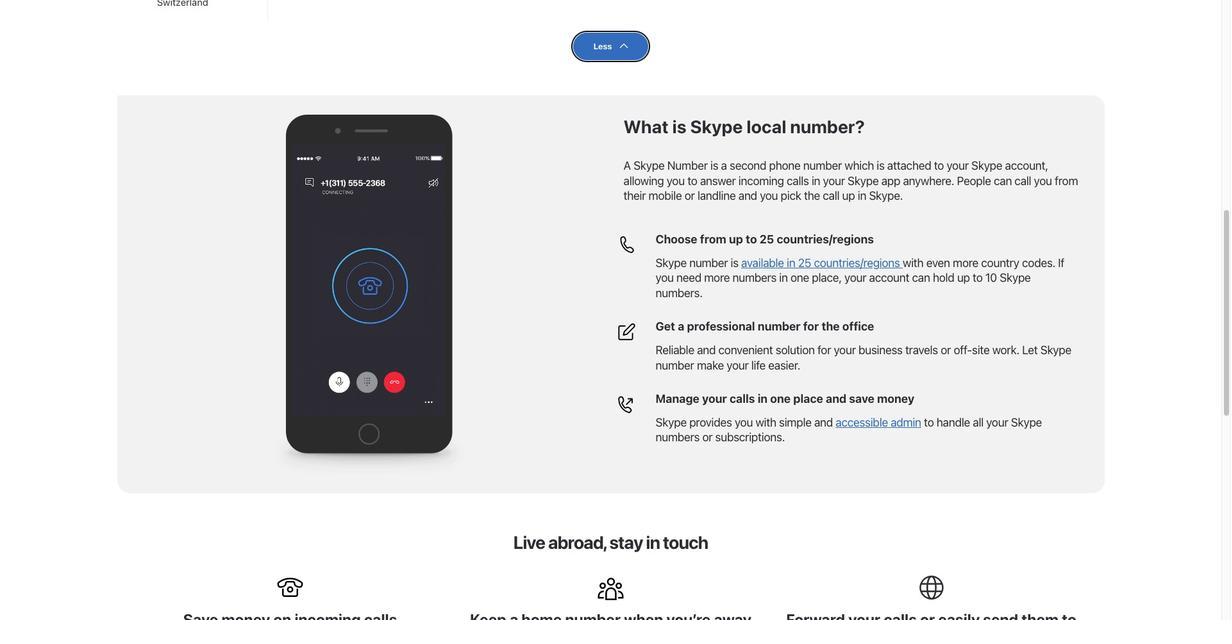Task type: vqa. For each thing, say whether or not it's contained in the screenshot.
landline
yes



Task type: locate. For each thing, give the bounding box(es) containing it.
number up solution
[[758, 320, 801, 334]]

up down which
[[843, 189, 855, 203]]

business
[[859, 344, 903, 357]]

1 vertical spatial one
[[771, 393, 791, 406]]

can inside a skype number is a second phone number which is attached to your skype account, allowing you to answer incoming calls in your skype app anywhere. people can call you from their mobile or landline and you pick the call up in skype.
[[994, 174, 1012, 188]]

the
[[804, 189, 820, 203], [822, 320, 840, 334]]

or down provides at the bottom right of the page
[[703, 431, 713, 445]]

your right all at the right of the page
[[987, 416, 1009, 430]]

0 horizontal spatial up
[[729, 233, 743, 246]]

1 vertical spatial or
[[941, 344, 951, 357]]

countries/regions up available in 25 countries/regions link
[[777, 233, 874, 246]]

countries/regions up place,
[[814, 257, 900, 270]]

1 horizontal spatial or
[[703, 431, 713, 445]]

0 vertical spatial can
[[994, 174, 1012, 188]]

1 horizontal spatial from
[[1055, 174, 1078, 188]]

1 vertical spatial for
[[818, 344, 831, 357]]

less
[[594, 41, 612, 51]]

2 vertical spatial or
[[703, 431, 713, 445]]

more right need
[[704, 272, 730, 285]]

one up skype provides you with simple and accessible admin
[[771, 393, 791, 406]]

1 horizontal spatial a
[[721, 159, 727, 173]]

local
[[747, 116, 787, 137]]

call down the account,
[[1015, 174, 1032, 188]]

skype right all at the right of the page
[[1011, 416, 1042, 430]]

1 horizontal spatial calls
[[787, 174, 809, 188]]

number inside reliable and convenient solution for your business travels or off-site work. let skype number make your life easier.
[[656, 359, 694, 372]]

25 right available
[[798, 257, 812, 270]]

from inside a skype number is a second phone number which is attached to your skype account, allowing you to answer incoming calls in your skype app anywhere. people can call you from their mobile or landline and you pick the call up in skype.
[[1055, 174, 1078, 188]]

phone
[[769, 159, 801, 173]]

0 vertical spatial the
[[804, 189, 820, 203]]

get
[[656, 320, 675, 334]]

landline
[[698, 189, 736, 203]]

to down number
[[688, 174, 698, 188]]

let
[[1023, 344, 1038, 357]]

0 horizontal spatial can
[[912, 272, 931, 285]]

if
[[1059, 257, 1065, 270]]

in inside with even more country codes. if you need more numbers in one place, your account can hold up to 10 skype numbers.
[[780, 272, 788, 285]]

money
[[878, 393, 915, 406]]

1 vertical spatial call
[[823, 189, 840, 203]]

anywhere.
[[903, 174, 955, 188]]

0 horizontal spatial from
[[700, 233, 727, 246]]

skype.
[[869, 189, 903, 203]]

call right pick
[[823, 189, 840, 203]]

numbers down available
[[733, 272, 777, 285]]

0 horizontal spatial the
[[804, 189, 820, 203]]

numbers
[[733, 272, 777, 285], [656, 431, 700, 445]]

or
[[685, 189, 695, 203], [941, 344, 951, 357], [703, 431, 713, 445]]

calls
[[787, 174, 809, 188], [730, 393, 755, 406]]

with up subscriptions.
[[756, 416, 777, 430]]

the inside a skype number is a second phone number which is attached to your skype account, allowing you to answer incoming calls in your skype app anywhere. people can call you from their mobile or landline and you pick the call up in skype.
[[804, 189, 820, 203]]

call
[[1015, 174, 1032, 188], [823, 189, 840, 203]]

number down reliable
[[656, 359, 694, 372]]

accessible
[[836, 416, 888, 430]]

skype provides you with simple and accessible admin
[[656, 416, 922, 430]]

0 vertical spatial more
[[953, 257, 979, 270]]

number left which
[[804, 159, 842, 173]]

1 vertical spatial a
[[678, 320, 685, 334]]

0 horizontal spatial or
[[685, 189, 695, 203]]

0 horizontal spatial with
[[756, 416, 777, 430]]

a inside a skype number is a second phone number which is attached to your skype account, allowing you to answer incoming calls in your skype app anywhere. people can call you from their mobile or landline and you pick the call up in skype.
[[721, 159, 727, 173]]

solution
[[776, 344, 815, 357]]

admin
[[891, 416, 922, 430]]

to inside with even more country codes. if you need more numbers in one place, your account can hold up to 10 skype numbers.
[[973, 272, 983, 285]]

skype right let
[[1041, 344, 1072, 357]]

for right solution
[[818, 344, 831, 357]]

1 horizontal spatial numbers
[[733, 272, 777, 285]]

is up app
[[877, 159, 885, 173]]

off-
[[954, 344, 972, 357]]

calls up pick
[[787, 174, 809, 188]]

0 vertical spatial call
[[1015, 174, 1032, 188]]

which
[[845, 159, 874, 173]]

0 horizontal spatial call
[[823, 189, 840, 203]]

2 horizontal spatial or
[[941, 344, 951, 357]]

up up available
[[729, 233, 743, 246]]

is
[[673, 116, 687, 137], [711, 159, 719, 173], [877, 159, 885, 173], [731, 257, 739, 270]]

and left the save
[[826, 393, 847, 406]]

one
[[791, 272, 810, 285], [771, 393, 791, 406]]

one down skype number is available in 25 countries/regions on the right top of page
[[791, 272, 810, 285]]

the right pick
[[804, 189, 820, 203]]

2 vertical spatial up
[[958, 272, 970, 285]]

pick
[[781, 189, 802, 203]]

or inside to handle all your skype numbers or subscriptions.
[[703, 431, 713, 445]]

skype down manage
[[656, 416, 687, 430]]

0 vertical spatial for
[[804, 320, 819, 334]]

your down "convenient"
[[727, 359, 749, 372]]

25
[[760, 233, 774, 246], [798, 257, 812, 270]]

skype
[[691, 116, 743, 137], [634, 159, 665, 173], [972, 159, 1003, 173], [848, 174, 879, 188], [656, 257, 687, 270], [1000, 272, 1031, 285], [1041, 344, 1072, 357], [656, 416, 687, 430], [1011, 416, 1042, 430]]

10
[[986, 272, 997, 285]]

choose
[[656, 233, 698, 246]]

all
[[973, 416, 984, 430]]

0 vertical spatial numbers
[[733, 272, 777, 285]]

is right what
[[673, 116, 687, 137]]

number?
[[790, 116, 865, 137]]

1 horizontal spatial can
[[994, 174, 1012, 188]]

or right 'mobile'
[[685, 189, 695, 203]]

your up provides at the bottom right of the page
[[702, 393, 727, 406]]

a
[[624, 159, 631, 173]]

can inside with even more country codes. if you need more numbers in one place, your account can hold up to 10 skype numbers.
[[912, 272, 931, 285]]

1 horizontal spatial up
[[843, 189, 855, 203]]

to
[[934, 159, 944, 173], [688, 174, 698, 188], [746, 233, 757, 246], [973, 272, 983, 285], [924, 416, 934, 430]]

skype down country
[[1000, 272, 1031, 285]]

accessible admin link
[[836, 416, 922, 430]]

the left office
[[822, 320, 840, 334]]

mobile
[[649, 189, 682, 203]]

and up the make
[[697, 344, 716, 357]]

0 horizontal spatial a
[[678, 320, 685, 334]]

in
[[812, 174, 821, 188], [858, 189, 867, 203], [787, 257, 796, 270], [780, 272, 788, 285], [758, 393, 768, 406], [646, 533, 660, 554]]

subscriptions.
[[716, 431, 785, 445]]

0 vertical spatial a
[[721, 159, 727, 173]]

simple
[[779, 416, 812, 430]]

0 vertical spatial up
[[843, 189, 855, 203]]

you
[[667, 174, 685, 188], [1034, 174, 1053, 188], [760, 189, 778, 203], [656, 272, 674, 285], [735, 416, 753, 430]]

and
[[739, 189, 757, 203], [697, 344, 716, 357], [826, 393, 847, 406], [815, 416, 833, 430]]

1 vertical spatial can
[[912, 272, 931, 285]]

up
[[843, 189, 855, 203], [729, 233, 743, 246], [958, 272, 970, 285]]

your
[[947, 159, 969, 173], [823, 174, 845, 188], [845, 272, 867, 285], [834, 344, 856, 357], [727, 359, 749, 372], [702, 393, 727, 406], [987, 416, 1009, 430]]

for inside reliable and convenient solution for your business travels or off-site work. let skype number make your life easier.
[[818, 344, 831, 357]]

from
[[1055, 174, 1078, 188], [700, 233, 727, 246]]

you inside with even more country codes. if you need more numbers in one place, your account can hold up to 10 skype numbers.
[[656, 272, 674, 285]]

for
[[804, 320, 819, 334], [818, 344, 831, 357]]

1 vertical spatial up
[[729, 233, 743, 246]]

a
[[721, 159, 727, 173], [678, 320, 685, 334]]

number
[[804, 159, 842, 173], [690, 257, 728, 270], [758, 320, 801, 334], [656, 359, 694, 372]]

with
[[903, 257, 924, 270], [756, 416, 777, 430]]

country
[[982, 257, 1020, 270]]

can
[[994, 174, 1012, 188], [912, 272, 931, 285]]

need
[[677, 272, 702, 285]]

you down the incoming
[[760, 189, 778, 203]]

calls down life
[[730, 393, 755, 406]]

1 vertical spatial numbers
[[656, 431, 700, 445]]

even
[[927, 257, 951, 270]]

skype up need
[[656, 257, 687, 270]]

skype down which
[[848, 174, 879, 188]]

25 up available
[[760, 233, 774, 246]]

to right admin
[[924, 416, 934, 430]]

0 vertical spatial or
[[685, 189, 695, 203]]

countries/regions
[[777, 233, 874, 246], [814, 257, 900, 270]]

more up the 'hold'
[[953, 257, 979, 270]]

1 vertical spatial from
[[700, 233, 727, 246]]

for up solution
[[804, 320, 819, 334]]

professional
[[687, 320, 755, 334]]

skype inside with even more country codes. if you need more numbers in one place, your account can hold up to 10 skype numbers.
[[1000, 272, 1031, 285]]

attached
[[888, 159, 932, 173]]

0 vertical spatial 25
[[760, 233, 774, 246]]

in down skype number is available in 25 countries/regions on the right top of page
[[780, 272, 788, 285]]

can down the account,
[[994, 174, 1012, 188]]

1 vertical spatial more
[[704, 272, 730, 285]]

0 vertical spatial with
[[903, 257, 924, 270]]

easier.
[[769, 359, 801, 372]]

0 vertical spatial one
[[791, 272, 810, 285]]

your right place,
[[845, 272, 867, 285]]

one inside with even more country codes. if you need more numbers in one place, your account can hold up to 10 skype numbers.
[[791, 272, 810, 285]]

1 horizontal spatial more
[[953, 257, 979, 270]]

number up need
[[690, 257, 728, 270]]

with left even
[[903, 257, 924, 270]]

available in 25 countries/regions link
[[742, 257, 903, 270]]

and down the incoming
[[739, 189, 757, 203]]

with inside with even more country codes. if you need more numbers in one place, your account can hold up to 10 skype numbers.
[[903, 257, 924, 270]]

1 vertical spatial the
[[822, 320, 840, 334]]

1 vertical spatial calls
[[730, 393, 755, 406]]

0 vertical spatial from
[[1055, 174, 1078, 188]]

a right get
[[678, 320, 685, 334]]

you up numbers.
[[656, 272, 674, 285]]

handle
[[937, 416, 971, 430]]

skype up number
[[691, 116, 743, 137]]

in right the incoming
[[812, 174, 821, 188]]

a up answer
[[721, 159, 727, 173]]

place,
[[812, 272, 842, 285]]

0 vertical spatial calls
[[787, 174, 809, 188]]

live abroad, stay in touch
[[514, 533, 708, 554]]

up right the 'hold'
[[958, 272, 970, 285]]

your down office
[[834, 344, 856, 357]]

2 horizontal spatial up
[[958, 272, 970, 285]]

account,
[[1006, 159, 1049, 173]]

to left 10
[[973, 272, 983, 285]]

0 horizontal spatial numbers
[[656, 431, 700, 445]]

numbers down provides at the bottom right of the page
[[656, 431, 700, 445]]

in right "stay"
[[646, 533, 660, 554]]

1 horizontal spatial with
[[903, 257, 924, 270]]

more
[[953, 257, 979, 270], [704, 272, 730, 285]]

can left the 'hold'
[[912, 272, 931, 285]]

1 horizontal spatial 25
[[798, 257, 812, 270]]

numbers inside with even more country codes. if you need more numbers in one place, your account can hold up to 10 skype numbers.
[[733, 272, 777, 285]]

or left off-
[[941, 344, 951, 357]]

work.
[[993, 344, 1020, 357]]



Task type: describe. For each thing, give the bounding box(es) containing it.
for for number
[[804, 320, 819, 334]]

or inside a skype number is a second phone number which is attached to your skype account, allowing you to answer incoming calls in your skype app anywhere. people can call you from their mobile or landline and you pick the call up in skype.
[[685, 189, 695, 203]]

skype up the people on the right of page
[[972, 159, 1003, 173]]

0 horizontal spatial 25
[[760, 233, 774, 246]]

allowing
[[624, 174, 664, 188]]

you up subscriptions.
[[735, 416, 753, 430]]

skype up allowing
[[634, 159, 665, 173]]

in right available
[[787, 257, 796, 270]]

hold
[[933, 272, 955, 285]]

less button
[[573, 33, 649, 60]]

reliable and convenient solution for your business travels or off-site work. let skype number make your life easier.
[[656, 344, 1072, 372]]

in down life
[[758, 393, 768, 406]]

1 vertical spatial countries/regions
[[814, 257, 900, 270]]

reliable
[[656, 344, 695, 357]]

incoming
[[739, 174, 784, 188]]

skype number is available in 25 countries/regions
[[656, 257, 903, 270]]

touch
[[663, 533, 708, 554]]

their
[[624, 189, 646, 203]]

your inside to handle all your skype numbers or subscriptions.
[[987, 416, 1009, 430]]

up inside with even more country codes. if you need more numbers in one place, your account can hold up to 10 skype numbers.
[[958, 272, 970, 285]]

1 vertical spatial with
[[756, 416, 777, 430]]

and down place
[[815, 416, 833, 430]]

1 vertical spatial 25
[[798, 257, 812, 270]]

and inside a skype number is a second phone number which is attached to your skype account, allowing you to answer incoming calls in your skype app anywhere. people can call you from their mobile or landline and you pick the call up in skype.
[[739, 189, 757, 203]]

to handle all your skype numbers or subscriptions.
[[656, 416, 1042, 445]]

to inside to handle all your skype numbers or subscriptions.
[[924, 416, 934, 430]]

manage
[[656, 393, 700, 406]]

in left skype.
[[858, 189, 867, 203]]

you down the account,
[[1034, 174, 1053, 188]]

to up anywhere.
[[934, 159, 944, 173]]

a skype number is a second phone number which is attached to your skype account, allowing you to answer incoming calls in your skype app anywhere. people can call you from their mobile or landline and you pick the call up in skype.
[[624, 159, 1078, 203]]

travels
[[906, 344, 938, 357]]

is left available
[[731, 257, 739, 270]]

site
[[972, 344, 990, 357]]

provides
[[690, 416, 732, 430]]

life
[[752, 359, 766, 372]]

second
[[730, 159, 767, 173]]

place
[[794, 393, 824, 406]]

1 horizontal spatial call
[[1015, 174, 1032, 188]]

numbers.
[[656, 287, 703, 300]]

or inside reliable and convenient solution for your business travels or off-site work. let skype number make your life easier.
[[941, 344, 951, 357]]

manage your calls in one place and save money
[[656, 393, 915, 406]]

you up 'mobile'
[[667, 174, 685, 188]]

your inside with even more country codes. if you need more numbers in one place, your account can hold up to 10 skype numbers.
[[845, 272, 867, 285]]

abroad,
[[548, 533, 606, 554]]

0 horizontal spatial more
[[704, 272, 730, 285]]

skype inside reliable and convenient solution for your business travels or off-site work. let skype number make your life easier.
[[1041, 344, 1072, 357]]

for for solution
[[818, 344, 831, 357]]

number
[[668, 159, 708, 173]]

people
[[957, 174, 991, 188]]

get a professional number for the office
[[656, 320, 875, 334]]

answer
[[700, 174, 736, 188]]

what is skype local number?
[[624, 116, 865, 137]]

number inside a skype number is a second phone number which is attached to your skype account, allowing you to answer incoming calls in your skype app anywhere. people can call you from their mobile or landline and you pick the call up in skype.
[[804, 159, 842, 173]]

convenient
[[719, 344, 773, 357]]

available
[[742, 257, 784, 270]]

calls inside a skype number is a second phone number which is attached to your skype account, allowing you to answer incoming calls in your skype app anywhere. people can call you from their mobile or landline and you pick the call up in skype.
[[787, 174, 809, 188]]

stay
[[610, 533, 643, 554]]

make
[[697, 359, 724, 372]]

numbers inside to handle all your skype numbers or subscriptions.
[[656, 431, 700, 445]]

is up answer
[[711, 159, 719, 173]]

and inside reliable and convenient solution for your business travels or off-site work. let skype number make your life easier.
[[697, 344, 716, 357]]

with even more country codes. if you need more numbers in one place, your account can hold up to 10 skype numbers.
[[656, 257, 1065, 300]]

0 vertical spatial countries/regions
[[777, 233, 874, 246]]

to up available
[[746, 233, 757, 246]]

up inside a skype number is a second phone number which is attached to your skype account, allowing you to answer incoming calls in your skype app anywhere. people can call you from their mobile or landline and you pick the call up in skype.
[[843, 189, 855, 203]]

live
[[514, 533, 545, 554]]

0 horizontal spatial calls
[[730, 393, 755, 406]]

codes.
[[1022, 257, 1056, 270]]

account
[[869, 272, 910, 285]]

1 horizontal spatial the
[[822, 320, 840, 334]]

choose from up to 25 countries/regions
[[656, 233, 874, 246]]

app
[[882, 174, 901, 188]]

your down which
[[823, 174, 845, 188]]

skype inside to handle all your skype numbers or subscriptions.
[[1011, 416, 1042, 430]]

your up the people on the right of page
[[947, 159, 969, 173]]

office
[[843, 320, 875, 334]]

save
[[850, 393, 875, 406]]

what
[[624, 116, 669, 137]]



